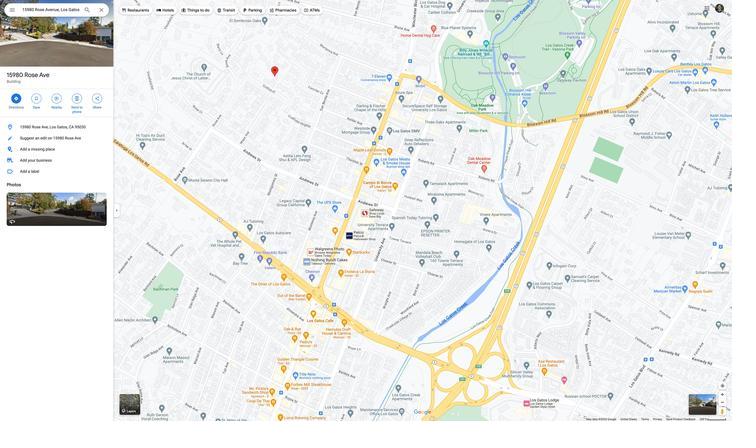 Task type: vqa. For each thing, say whether or not it's contained in the screenshot.


Task type: locate. For each thing, give the bounding box(es) containing it.
add inside button
[[20, 147, 27, 152]]


[[9, 6, 16, 14]]

2 vertical spatial rose
[[65, 136, 74, 141]]

layers
[[127, 410, 136, 413]]

1 vertical spatial 15980
[[20, 125, 31, 129]]

rose inside suggest an edit on 15980 rose ave button
[[65, 136, 74, 141]]


[[304, 7, 309, 13]]

data
[[592, 418, 598, 421]]

send for send product feedback
[[666, 418, 672, 421]]

states
[[629, 418, 637, 421]]

a
[[28, 147, 30, 152], [28, 169, 30, 174]]

google
[[607, 418, 616, 421]]

0 vertical spatial send
[[71, 106, 79, 109]]

to inside  things to do
[[200, 8, 204, 13]]

None field
[[22, 6, 79, 13]]

0 vertical spatial ave
[[39, 71, 49, 79]]

0 horizontal spatial to
[[80, 106, 83, 109]]

send product feedback
[[666, 418, 695, 421]]

your
[[28, 158, 35, 163]]

rose inside 15980 rose ave building
[[24, 71, 38, 79]]

 transit
[[217, 7, 235, 13]]

15980 up building
[[7, 71, 23, 79]]

0 horizontal spatial ave
[[39, 71, 49, 79]]

add a label button
[[0, 166, 113, 177]]

rose inside the 15980 rose ave, los gatos, ca 95030 button
[[32, 125, 41, 129]]

 parking
[[242, 7, 262, 13]]

15980 Rose Avenue, Los Gatos, CA field
[[4, 3, 109, 17]]

privacy button
[[653, 418, 662, 421]]

15980 rose ave, los gatos, ca 95030 button
[[0, 122, 113, 133]]

 hotels
[[156, 7, 174, 13]]


[[54, 96, 59, 102]]

business
[[36, 158, 52, 163]]

1 vertical spatial a
[[28, 169, 30, 174]]


[[217, 7, 222, 13]]

add for add your business
[[20, 158, 27, 163]]

2 vertical spatial add
[[20, 169, 27, 174]]

ave
[[39, 71, 49, 79], [75, 136, 81, 141]]

feedback
[[684, 418, 695, 421]]

building
[[7, 79, 21, 84]]

200 ft button
[[700, 418, 726, 421]]

add left label
[[20, 169, 27, 174]]

send inside button
[[666, 418, 672, 421]]

privacy
[[653, 418, 662, 421]]


[[156, 7, 161, 13]]

add inside button
[[20, 169, 27, 174]]

rose down ca
[[65, 136, 74, 141]]

a left missing
[[28, 147, 30, 152]]

united states
[[620, 418, 637, 421]]

parking
[[248, 8, 262, 13]]

suggest an edit on 15980 rose ave
[[20, 136, 81, 141]]

0 horizontal spatial send
[[71, 106, 79, 109]]

1 add from the top
[[20, 147, 27, 152]]

 pharmacies
[[269, 7, 296, 13]]

restaurants
[[128, 8, 149, 13]]

rose for ave,
[[32, 125, 41, 129]]

a left label
[[28, 169, 30, 174]]

15980 up suggest
[[20, 125, 31, 129]]

photos
[[7, 182, 21, 188]]

send
[[71, 106, 79, 109], [666, 418, 672, 421]]

15980 inside 15980 rose ave building
[[7, 71, 23, 79]]

1 a from the top
[[28, 147, 30, 152]]

add down suggest
[[20, 147, 27, 152]]

3 add from the top
[[20, 169, 27, 174]]

0 vertical spatial a
[[28, 147, 30, 152]]

footer
[[586, 418, 700, 421]]

rose
[[24, 71, 38, 79], [32, 125, 41, 129], [65, 136, 74, 141]]

to up phone
[[80, 106, 83, 109]]

1 vertical spatial rose
[[32, 125, 41, 129]]

send for send to phone
[[71, 106, 79, 109]]

to
[[200, 8, 204, 13], [80, 106, 83, 109]]

ft
[[705, 418, 707, 421]]

google account: teddy rothschild  
(teddy@adept.ai) image
[[715, 4, 724, 13]]

a inside button
[[28, 147, 30, 152]]

send up phone
[[71, 106, 79, 109]]

united states button
[[620, 418, 637, 421]]

footer containing map data ©2023 google
[[586, 418, 700, 421]]

 things to do
[[181, 7, 210, 13]]

a inside button
[[28, 169, 30, 174]]

1 vertical spatial to
[[80, 106, 83, 109]]


[[242, 7, 247, 13]]

2 a from the top
[[28, 169, 30, 174]]

add
[[20, 147, 27, 152], [20, 158, 27, 163], [20, 169, 27, 174]]

15980 right on
[[53, 136, 64, 141]]

1 vertical spatial ave
[[75, 136, 81, 141]]

0 vertical spatial to
[[200, 8, 204, 13]]


[[121, 7, 126, 13]]

0 vertical spatial 15980
[[7, 71, 23, 79]]

 search field
[[4, 3, 109, 18]]

ca
[[69, 125, 74, 129]]

los
[[50, 125, 56, 129]]

1 horizontal spatial send
[[666, 418, 672, 421]]

2 vertical spatial 15980
[[53, 136, 64, 141]]

1 vertical spatial send
[[666, 418, 672, 421]]

15980 inside button
[[20, 125, 31, 129]]

send left product
[[666, 418, 672, 421]]

map data ©2023 google
[[586, 418, 616, 421]]

200
[[700, 418, 704, 421]]

1 vertical spatial add
[[20, 158, 27, 163]]

15980 inside button
[[53, 136, 64, 141]]

save
[[33, 106, 40, 109]]

2 add from the top
[[20, 158, 27, 163]]


[[95, 96, 100, 102]]

send inside send to phone
[[71, 106, 79, 109]]

15980 for ave,
[[20, 125, 31, 129]]

add a missing place
[[20, 147, 55, 152]]

15980
[[7, 71, 23, 79], [20, 125, 31, 129], [53, 136, 64, 141]]

add left your
[[20, 158, 27, 163]]

1 horizontal spatial to
[[200, 8, 204, 13]]

ave,
[[42, 125, 49, 129]]

an
[[35, 136, 39, 141]]

0 vertical spatial add
[[20, 147, 27, 152]]

rose left ave,
[[32, 125, 41, 129]]

0 vertical spatial rose
[[24, 71, 38, 79]]

to left do
[[200, 8, 204, 13]]

1 horizontal spatial ave
[[75, 136, 81, 141]]

rose up the 
[[24, 71, 38, 79]]



Task type: describe. For each thing, give the bounding box(es) containing it.
zoom out image
[[720, 401, 725, 405]]

missing
[[31, 147, 45, 152]]

send to phone
[[71, 106, 83, 114]]

transit
[[223, 8, 235, 13]]

zoom in image
[[720, 393, 725, 397]]

suggest
[[20, 136, 34, 141]]

a for label
[[28, 169, 30, 174]]

hotels
[[162, 8, 174, 13]]

show street view coverage image
[[718, 408, 726, 416]]

directions
[[9, 106, 24, 109]]

street view image
[[699, 402, 706, 408]]

none field inside 15980 rose avenue, los gatos, ca field
[[22, 6, 79, 13]]

edit
[[40, 136, 47, 141]]

suggest an edit on 15980 rose ave button
[[0, 133, 113, 144]]

pharmacies
[[275, 8, 296, 13]]

collapse side panel image
[[114, 208, 120, 214]]

united
[[620, 418, 628, 421]]

 button
[[4, 3, 20, 18]]

a for missing
[[28, 147, 30, 152]]

15980 rose ave, los gatos, ca 95030
[[20, 125, 86, 129]]

atms
[[310, 8, 320, 13]]

show your location image
[[720, 384, 725, 389]]

product
[[673, 418, 683, 421]]


[[34, 96, 39, 102]]


[[74, 96, 79, 102]]

add your business
[[20, 158, 52, 163]]

place
[[46, 147, 55, 152]]

send product feedback button
[[666, 418, 695, 421]]

footer inside google maps element
[[586, 418, 700, 421]]

ave inside 15980 rose ave building
[[39, 71, 49, 79]]

map
[[586, 418, 592, 421]]

 restaurants
[[121, 7, 149, 13]]

 atms
[[304, 7, 320, 13]]

share
[[93, 106, 101, 109]]

©2023
[[598, 418, 607, 421]]

gatos,
[[57, 125, 68, 129]]

things
[[187, 8, 199, 13]]

actions for 15980 rose ave region
[[0, 89, 113, 117]]

google maps element
[[0, 0, 732, 421]]

nearby
[[51, 106, 62, 109]]

15980 for ave
[[7, 71, 23, 79]]

to inside send to phone
[[80, 106, 83, 109]]

do
[[205, 8, 210, 13]]

add for add a missing place
[[20, 147, 27, 152]]

15980 rose ave main content
[[0, 0, 113, 421]]

on
[[48, 136, 52, 141]]

terms button
[[641, 418, 649, 421]]

rose for ave
[[24, 71, 38, 79]]

15980 rose ave building
[[7, 71, 49, 84]]

add your business link
[[0, 155, 113, 166]]

terms
[[641, 418, 649, 421]]

add for add a label
[[20, 169, 27, 174]]

add a label
[[20, 169, 39, 174]]


[[269, 7, 274, 13]]


[[14, 96, 19, 102]]

label
[[31, 169, 39, 174]]

phone
[[72, 110, 81, 114]]

ave inside button
[[75, 136, 81, 141]]


[[181, 7, 186, 13]]

add a missing place button
[[0, 144, 113, 155]]

95030
[[75, 125, 86, 129]]

200 ft
[[700, 418, 707, 421]]



